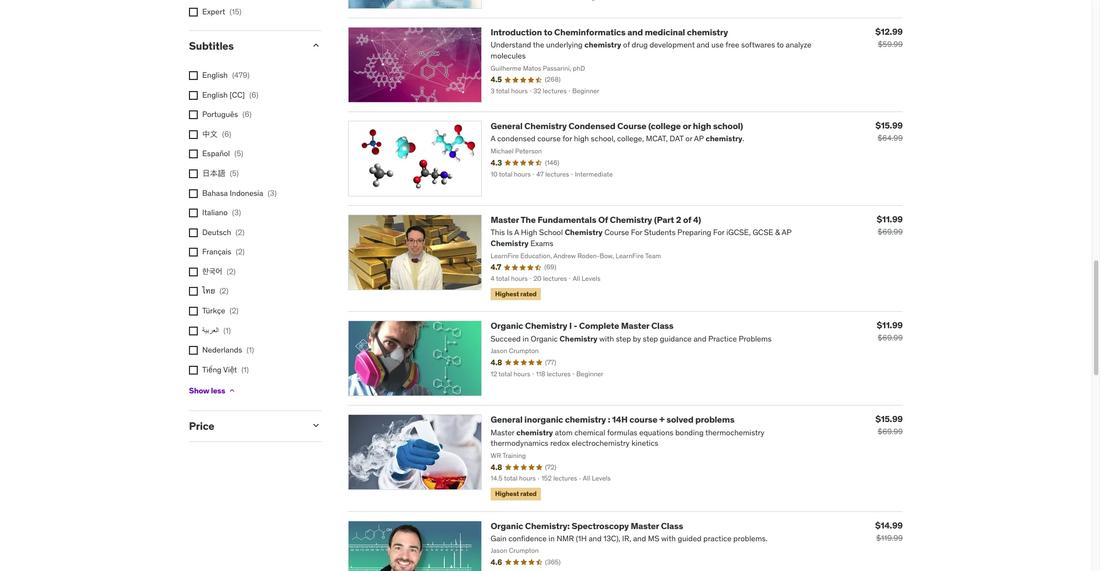 Task type: locate. For each thing, give the bounding box(es) containing it.
1 vertical spatial chemistry
[[565, 415, 606, 426]]

$11.99 $69.99 for organic chemistry i - complete master class
[[877, 320, 903, 343]]

1 vertical spatial english
[[202, 90, 228, 100]]

xsmall image left nederlands
[[189, 347, 198, 355]]

xsmall image left español
[[189, 150, 198, 159]]

xsmall image inside show less button
[[227, 387, 236, 396]]

chemistry
[[524, 121, 567, 132], [610, 215, 652, 226], [525, 321, 567, 332]]

3 xsmall image from the top
[[189, 189, 198, 198]]

0 vertical spatial $69.99
[[878, 227, 903, 237]]

chemistry left :
[[565, 415, 606, 426]]

problems
[[695, 415, 735, 426]]

1 organic from the top
[[491, 321, 523, 332]]

0 vertical spatial english
[[202, 70, 228, 80]]

2 english from the top
[[202, 90, 228, 100]]

$69.99 inside $15.99 $69.99
[[878, 427, 903, 437]]

master right complete
[[621, 321, 649, 332]]

(2) right ไทย
[[220, 287, 228, 296]]

$12.99 $59.99
[[875, 26, 903, 49]]

general for general inorganic chemistry : 14h course + solved problems
[[491, 415, 523, 426]]

medicinal
[[645, 27, 685, 38]]

chemistry
[[687, 27, 728, 38], [565, 415, 606, 426]]

$64.99
[[878, 133, 903, 143]]

xsmall image left bahasa
[[189, 189, 198, 198]]

(2) right français
[[236, 247, 245, 257]]

1 english from the top
[[202, 70, 228, 80]]

(1) right nederlands
[[247, 346, 254, 355]]

general chemistry condensed course (college or high school)
[[491, 121, 743, 132]]

2 vertical spatial (6)
[[222, 129, 231, 139]]

organic
[[491, 321, 523, 332], [491, 521, 523, 532]]

general for general chemistry condensed course (college or high school)
[[491, 121, 523, 132]]

i
[[569, 321, 572, 332]]

日本語
[[202, 168, 225, 178]]

xsmall image left français
[[189, 248, 198, 257]]

0 vertical spatial (1)
[[223, 326, 231, 336]]

1 vertical spatial organic
[[491, 521, 523, 532]]

english up the português
[[202, 90, 228, 100]]

show less button
[[189, 380, 236, 403]]

xsmall image for 日本語
[[189, 170, 198, 178]]

0 vertical spatial chemistry
[[524, 121, 567, 132]]

0 vertical spatial small image
[[311, 40, 322, 51]]

$15.99 for general chemistry condensed course (college or high school)
[[876, 120, 903, 131]]

xsmall image left deutsch
[[189, 229, 198, 237]]

xsmall image left العربية
[[189, 327, 198, 336]]

chemistry for condensed
[[524, 121, 567, 132]]

price
[[189, 420, 214, 433]]

1 vertical spatial small image
[[311, 421, 322, 432]]

(2) right türkçe
[[230, 306, 239, 316]]

high
[[693, 121, 711, 132]]

xsmall image for english
[[189, 91, 198, 100]]

small image
[[311, 40, 322, 51], [311, 421, 322, 432]]

xsmall image for italiano
[[189, 209, 198, 218]]

1 $69.99 from the top
[[878, 227, 903, 237]]

(5) right español
[[234, 149, 243, 159]]

1 $11.99 from the top
[[877, 214, 903, 225]]

general
[[491, 121, 523, 132], [491, 415, 523, 426]]

(2) for türkçe (2)
[[230, 306, 239, 316]]

français (2)
[[202, 247, 245, 257]]

0 vertical spatial $15.99
[[876, 120, 903, 131]]

$15.99
[[876, 120, 903, 131], [876, 414, 903, 425]]

less
[[211, 386, 225, 396]]

to
[[544, 27, 552, 38]]

organic for organic chemistry i - complete master class
[[491, 321, 523, 332]]

2 general from the top
[[491, 415, 523, 426]]

(2) for 한국어 (2)
[[227, 267, 236, 277]]

2 $15.99 from the top
[[876, 414, 903, 425]]

1 $15.99 from the top
[[876, 120, 903, 131]]

english up english [cc] (6)
[[202, 70, 228, 80]]

xsmall image left the português
[[189, 111, 198, 119]]

xsmall image left tiếng
[[189, 366, 198, 375]]

spectroscopy
[[572, 521, 629, 532]]

0 vertical spatial (5)
[[234, 149, 243, 159]]

1 horizontal spatial chemistry
[[687, 27, 728, 38]]

$12.99
[[875, 26, 903, 37]]

1 vertical spatial (6)
[[242, 109, 252, 119]]

0 vertical spatial general
[[491, 121, 523, 132]]

5 xsmall image from the top
[[189, 268, 198, 277]]

english [cc] (6)
[[202, 90, 258, 100]]

(6) right [cc]
[[249, 90, 258, 100]]

xsmall image left 中文
[[189, 130, 198, 139]]

1 vertical spatial $15.99
[[876, 414, 903, 425]]

14h
[[612, 415, 628, 426]]

(1)
[[223, 326, 231, 336], [247, 346, 254, 355], [241, 365, 249, 375]]

solved
[[667, 415, 694, 426]]

xsmall image left italiano
[[189, 209, 198, 218]]

chemistry left i at the bottom right of the page
[[525, 321, 567, 332]]

2 $11.99 $69.99 from the top
[[877, 320, 903, 343]]

2 $11.99 from the top
[[877, 320, 903, 331]]

(1) right العربية
[[223, 326, 231, 336]]

master right the spectroscopy
[[631, 521, 659, 532]]

0 vertical spatial organic
[[491, 321, 523, 332]]

nederlands (1)
[[202, 346, 254, 355]]

0 vertical spatial chemistry
[[687, 27, 728, 38]]

xsmall image left ไทย
[[189, 288, 198, 296]]

course
[[617, 121, 646, 132]]

(5) up bahasa indonesia (3)
[[230, 168, 239, 178]]

(1) right việt
[[241, 365, 249, 375]]

xsmall image left 한국어
[[189, 268, 198, 277]]

1 vertical spatial $11.99 $69.99
[[877, 320, 903, 343]]

1 vertical spatial (1)
[[247, 346, 254, 355]]

condensed
[[569, 121, 616, 132]]

0 horizontal spatial chemistry
[[565, 415, 606, 426]]

expert
[[202, 6, 225, 16]]

expert (15)
[[202, 6, 241, 16]]

xsmall image left 日本語
[[189, 170, 198, 178]]

chemistry:
[[525, 521, 570, 532]]

complete
[[579, 321, 619, 332]]

(5) for español (5)
[[234, 149, 243, 159]]

(5)
[[234, 149, 243, 159], [230, 168, 239, 178]]

xsmall image for türkçe
[[189, 307, 198, 316]]

türkçe
[[202, 306, 225, 316]]

xsmall image left türkçe
[[189, 307, 198, 316]]

1 $11.99 $69.99 from the top
[[877, 214, 903, 237]]

1 vertical spatial general
[[491, 415, 523, 426]]

$11.99 for organic chemistry i - complete master class
[[877, 320, 903, 331]]

inorganic
[[524, 415, 563, 426]]

small image for subtitles
[[311, 40, 322, 51]]

1 small image from the top
[[311, 40, 322, 51]]

(3) right indonesia
[[268, 188, 277, 198]]

xsmall image for bahasa
[[189, 189, 198, 198]]

0 vertical spatial $11.99 $69.99
[[877, 214, 903, 237]]

$14.99 $119.99
[[875, 520, 903, 544]]

2 organic from the top
[[491, 521, 523, 532]]

(2)
[[236, 228, 244, 237], [236, 247, 245, 257], [227, 267, 236, 277], [220, 287, 228, 296], [230, 306, 239, 316]]

1 vertical spatial $69.99
[[878, 333, 903, 343]]

3 $69.99 from the top
[[878, 427, 903, 437]]

2 xsmall image from the top
[[189, 130, 198, 139]]

show
[[189, 386, 209, 396]]

xsmall image
[[189, 91, 198, 100], [189, 130, 198, 139], [189, 189, 198, 198], [189, 229, 198, 237], [189, 268, 198, 277], [189, 347, 198, 355]]

xsmall image
[[189, 7, 198, 16], [189, 71, 198, 80], [189, 111, 198, 119], [189, 150, 198, 159], [189, 170, 198, 178], [189, 209, 198, 218], [189, 248, 198, 257], [189, 288, 198, 296], [189, 307, 198, 316], [189, 327, 198, 336], [189, 366, 198, 375], [227, 387, 236, 396]]

0 horizontal spatial (3)
[[232, 208, 241, 218]]

(3) down bahasa indonesia (3)
[[232, 208, 241, 218]]

1 xsmall image from the top
[[189, 91, 198, 100]]

master left the
[[491, 215, 519, 226]]

master
[[491, 215, 519, 226], [621, 321, 649, 332], [631, 521, 659, 532]]

0 vertical spatial $11.99
[[877, 214, 903, 225]]

(479)
[[232, 70, 250, 80]]

(6) down [cc]
[[242, 109, 252, 119]]

1 general from the top
[[491, 121, 523, 132]]

xsmall image left the expert
[[189, 7, 198, 16]]

2 vertical spatial $69.99
[[878, 427, 903, 437]]

(3)
[[268, 188, 277, 198], [232, 208, 241, 218]]

chemistry left condensed
[[524, 121, 567, 132]]

1 vertical spatial $11.99
[[877, 320, 903, 331]]

chemistry right "medicinal"
[[687, 27, 728, 38]]

(2) right deutsch
[[236, 228, 244, 237]]

1 vertical spatial (5)
[[230, 168, 239, 178]]

1 vertical spatial master
[[621, 321, 649, 332]]

xsmall image left english (479)
[[189, 71, 198, 80]]

$11.99
[[877, 214, 903, 225], [877, 320, 903, 331]]

xsmall image left english [cc] (6)
[[189, 91, 198, 100]]

(6) right 中文
[[222, 129, 231, 139]]

$11.99 $69.99 for master the fundamentals of chemistry (part 2 of 4)
[[877, 214, 903, 237]]

1 vertical spatial (3)
[[232, 208, 241, 218]]

ไทย (2)
[[202, 287, 228, 296]]

4 xsmall image from the top
[[189, 229, 198, 237]]

2 vertical spatial chemistry
[[525, 321, 567, 332]]

$69.99
[[878, 227, 903, 237], [878, 333, 903, 343], [878, 427, 903, 437]]

organic chemistry i - complete master class link
[[491, 321, 674, 332]]

chemistry right of
[[610, 215, 652, 226]]

show less
[[189, 386, 225, 396]]

2 small image from the top
[[311, 421, 322, 432]]

español (5)
[[202, 149, 243, 159]]

6 xsmall image from the top
[[189, 347, 198, 355]]

cheminformatics
[[554, 27, 626, 38]]

deutsch
[[202, 228, 231, 237]]

xsmall image for português
[[189, 111, 198, 119]]

0 vertical spatial (3)
[[268, 188, 277, 198]]

ไทย
[[202, 287, 215, 296]]

(2) right 한국어
[[227, 267, 236, 277]]

xsmall image right less
[[227, 387, 236, 396]]

$15.99 for general inorganic chemistry : 14h course + solved problems
[[876, 414, 903, 425]]

class
[[651, 321, 674, 332], [661, 521, 683, 532]]

2 $69.99 from the top
[[878, 333, 903, 343]]

subtitles button
[[189, 39, 302, 53]]

(6)
[[249, 90, 258, 100], [242, 109, 252, 119], [222, 129, 231, 139]]



Task type: describe. For each thing, give the bounding box(es) containing it.
xsmall image for deutsch
[[189, 229, 198, 237]]

organic chemistry: spectroscopy master class
[[491, 521, 683, 532]]

español
[[202, 149, 230, 159]]

日本語 (5)
[[202, 168, 239, 178]]

2 vertical spatial (1)
[[241, 365, 249, 375]]

of
[[683, 215, 691, 226]]

price button
[[189, 420, 302, 433]]

$11.99 for master the fundamentals of chemistry (part 2 of 4)
[[877, 214, 903, 225]]

[cc]
[[230, 90, 245, 100]]

(6) for português (6)
[[242, 109, 252, 119]]

$69.99 for 4)
[[878, 227, 903, 237]]

العربية
[[202, 326, 219, 336]]

(college
[[648, 121, 681, 132]]

english for english [cc]
[[202, 90, 228, 100]]

$69.99 for problems
[[878, 427, 903, 437]]

:
[[608, 415, 610, 426]]

-
[[574, 321, 577, 332]]

tiếng
[[202, 365, 222, 375]]

4)
[[693, 215, 701, 226]]

العربية (1)
[[202, 326, 231, 336]]

(2) for ไทย (2)
[[220, 287, 228, 296]]

$15.99 $64.99
[[876, 120, 903, 143]]

(5) for 日本語 (5)
[[230, 168, 239, 178]]

small image for price
[[311, 421, 322, 432]]

xsmall image for français
[[189, 248, 198, 257]]

the
[[521, 215, 536, 226]]

bahasa indonesia (3)
[[202, 188, 277, 198]]

$59.99
[[878, 39, 903, 49]]

italiano
[[202, 208, 228, 218]]

introduction
[[491, 27, 542, 38]]

0 vertical spatial class
[[651, 321, 674, 332]]

português (6)
[[202, 109, 252, 119]]

introduction to cheminformatics and medicinal chemistry
[[491, 27, 728, 38]]

xsmall image for 한국어
[[189, 268, 198, 277]]

xsmall image for 中文
[[189, 130, 198, 139]]

indonesia
[[230, 188, 263, 198]]

general inorganic chemistry : 14h course + solved problems link
[[491, 415, 735, 426]]

(6) for 中文 (6)
[[222, 129, 231, 139]]

master the fundamentals of chemistry (part 2 of 4) link
[[491, 215, 701, 226]]

$119.99
[[876, 534, 903, 544]]

english for english
[[202, 70, 228, 80]]

school)
[[713, 121, 743, 132]]

한국어
[[202, 267, 222, 277]]

việt
[[223, 365, 237, 375]]

general chemistry condensed course (college or high school) link
[[491, 121, 743, 132]]

organic for organic chemistry: spectroscopy master class
[[491, 521, 523, 532]]

0 vertical spatial master
[[491, 215, 519, 226]]

tiếng việt (1)
[[202, 365, 249, 375]]

xsmall image for expert
[[189, 7, 198, 16]]

or
[[683, 121, 691, 132]]

bahasa
[[202, 188, 228, 198]]

and
[[628, 27, 643, 38]]

introduction to cheminformatics and medicinal chemistry link
[[491, 27, 728, 38]]

$14.99
[[875, 520, 903, 531]]

1 vertical spatial class
[[661, 521, 683, 532]]

english (479)
[[202, 70, 250, 80]]

general inorganic chemistry : 14h course + solved problems
[[491, 415, 735, 426]]

1 vertical spatial chemistry
[[610, 215, 652, 226]]

master the fundamentals of chemistry (part 2 of 4)
[[491, 215, 701, 226]]

$15.99 $69.99
[[876, 414, 903, 437]]

organic chemistry: spectroscopy master class link
[[491, 521, 683, 532]]

deutsch (2)
[[202, 228, 244, 237]]

한국어 (2)
[[202, 267, 236, 277]]

(2) for français (2)
[[236, 247, 245, 257]]

(1) for nederlands (1)
[[247, 346, 254, 355]]

(part
[[654, 215, 674, 226]]

português
[[202, 109, 238, 119]]

中文
[[202, 129, 218, 139]]

organic chemistry i - complete master class
[[491, 321, 674, 332]]

chemistry for i
[[525, 321, 567, 332]]

fundamentals
[[538, 215, 596, 226]]

xsmall image for español
[[189, 150, 198, 159]]

subtitles
[[189, 39, 234, 53]]

xsmall image for nederlands
[[189, 347, 198, 355]]

(1) for العربية (1)
[[223, 326, 231, 336]]

2
[[676, 215, 681, 226]]

xsmall image for ไทย
[[189, 288, 198, 296]]

(15)
[[230, 6, 241, 16]]

türkçe (2)
[[202, 306, 239, 316]]

2 vertical spatial master
[[631, 521, 659, 532]]

xsmall image for tiếng
[[189, 366, 198, 375]]

+
[[659, 415, 665, 426]]

of
[[598, 215, 608, 226]]

course
[[630, 415, 658, 426]]

italiano (3)
[[202, 208, 241, 218]]

(2) for deutsch (2)
[[236, 228, 244, 237]]

nederlands
[[202, 346, 242, 355]]

xsmall image for english
[[189, 71, 198, 80]]

中文 (6)
[[202, 129, 231, 139]]

0 vertical spatial (6)
[[249, 90, 258, 100]]

français
[[202, 247, 231, 257]]

1 horizontal spatial (3)
[[268, 188, 277, 198]]

xsmall image for العربية
[[189, 327, 198, 336]]



Task type: vqa. For each thing, say whether or not it's contained in the screenshot.


